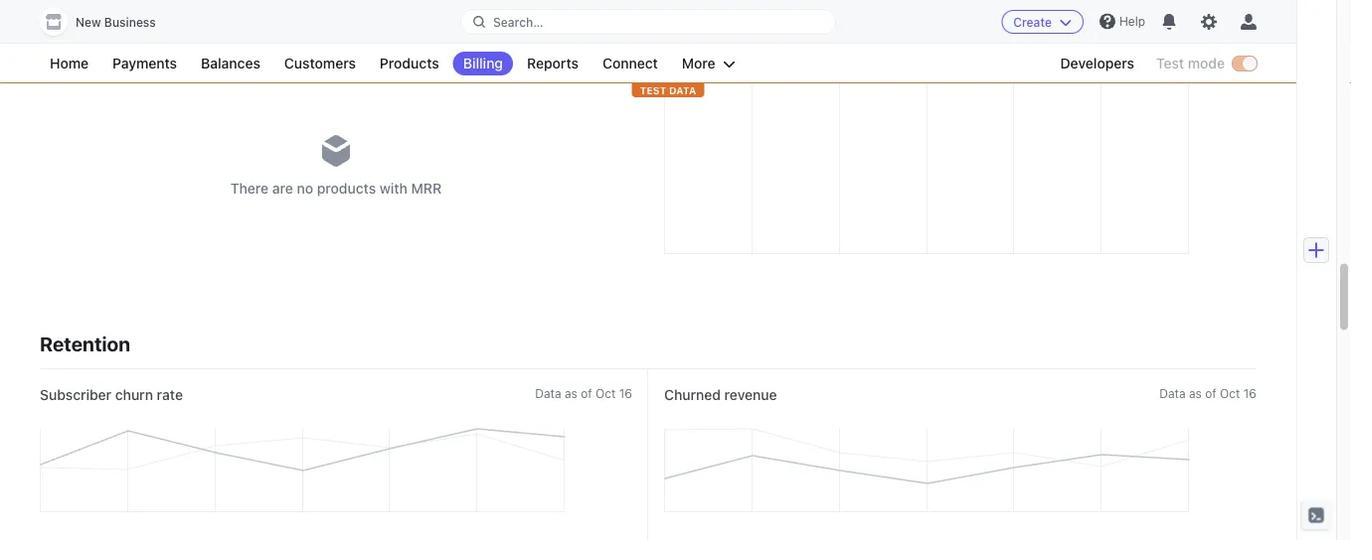 Task type: vqa. For each thing, say whether or not it's contained in the screenshot.
'mode'
yes



Task type: describe. For each thing, give the bounding box(es) containing it.
churn
[[115, 387, 153, 404]]

churned revenue
[[664, 387, 777, 404]]

reports
[[527, 55, 579, 72]]

as for churned revenue
[[1189, 387, 1202, 401]]

test
[[1156, 55, 1184, 72]]

mode
[[1188, 55, 1225, 72]]

billing link
[[453, 52, 513, 76]]

no
[[297, 180, 313, 197]]

new
[[76, 15, 101, 29]]

home link
[[40, 52, 99, 76]]

Search… text field
[[461, 9, 835, 34]]

payments link
[[102, 52, 187, 76]]

billing
[[463, 55, 503, 72]]

data
[[669, 85, 696, 96]]

business
[[104, 15, 156, 29]]

there are no products with mrr
[[230, 180, 442, 197]]

oct for churned revenue
[[1220, 387, 1240, 401]]

home
[[50, 55, 89, 72]]

test
[[640, 85, 666, 96]]

product
[[44, 63, 98, 76]]

products link
[[370, 52, 449, 76]]

subscriber churn rate
[[40, 387, 183, 404]]

developers
[[1060, 55, 1134, 72]]

help button
[[1092, 5, 1153, 37]]

there
[[230, 180, 269, 197]]

more
[[682, 55, 716, 72]]

test data
[[640, 85, 696, 96]]

new business button
[[40, 8, 176, 36]]

are
[[272, 180, 293, 197]]

balances
[[201, 55, 260, 72]]



Task type: locate. For each thing, give the bounding box(es) containing it.
oct for subscriber churn rate
[[596, 387, 616, 401]]

1 horizontal spatial mrr
[[483, 63, 508, 76]]

data as of oct 16 for churned revenue
[[1160, 387, 1257, 401]]

more button
[[672, 52, 745, 76]]

mrr right 'with'
[[411, 180, 442, 197]]

16 for churned revenue
[[1244, 387, 1257, 401]]

create button
[[1001, 10, 1084, 34]]

with
[[380, 180, 408, 197]]

balances link
[[191, 52, 270, 76]]

products
[[380, 55, 439, 72]]

connect
[[602, 55, 658, 72]]

0 vertical spatial mrr
[[483, 63, 508, 76]]

customers
[[284, 55, 356, 72]]

products
[[317, 180, 376, 197]]

test mode
[[1156, 55, 1225, 72]]

mrr
[[483, 63, 508, 76], [411, 180, 442, 197]]

of for subscriber churn rate
[[581, 387, 592, 401]]

data as of oct 16
[[1160, 9, 1257, 23], [535, 387, 632, 401], [1160, 387, 1257, 401]]

as
[[1189, 9, 1202, 23], [565, 387, 577, 401], [1189, 387, 1202, 401]]

of
[[1205, 9, 1217, 23], [581, 387, 592, 401], [1205, 387, 1217, 401]]

data as of oct 16 for subscriber churn rate
[[535, 387, 632, 401]]

oct
[[1220, 9, 1240, 23], [596, 387, 616, 401], [1220, 387, 1240, 401]]

developers link
[[1050, 52, 1144, 76]]

reports link
[[517, 52, 589, 76]]

rate
[[157, 387, 183, 404]]

16
[[1244, 9, 1257, 23], [619, 387, 632, 401], [1244, 387, 1257, 401]]

as for subscriber churn rate
[[565, 387, 577, 401]]

data for churned revenue
[[1160, 387, 1186, 401]]

1 vertical spatial mrr
[[411, 180, 442, 197]]

data for subscriber churn rate
[[535, 387, 561, 401]]

customers link
[[274, 52, 366, 76]]

data
[[1160, 9, 1186, 23], [535, 387, 561, 401], [1160, 387, 1186, 401]]

help
[[1119, 14, 1145, 28]]

connect link
[[593, 52, 668, 76]]

subscriber
[[40, 387, 112, 404]]

Search… search field
[[461, 9, 835, 34]]

new business
[[76, 15, 156, 29]]

search…
[[493, 15, 543, 29]]

churned
[[664, 387, 721, 404]]

revenue
[[724, 387, 777, 404]]

payments
[[112, 55, 177, 72]]

of for churned revenue
[[1205, 387, 1217, 401]]

create
[[1013, 15, 1052, 29]]

0 horizontal spatial mrr
[[411, 180, 442, 197]]

16 for subscriber churn rate
[[619, 387, 632, 401]]

retention
[[40, 332, 130, 355]]

mrr down search…
[[483, 63, 508, 76]]



